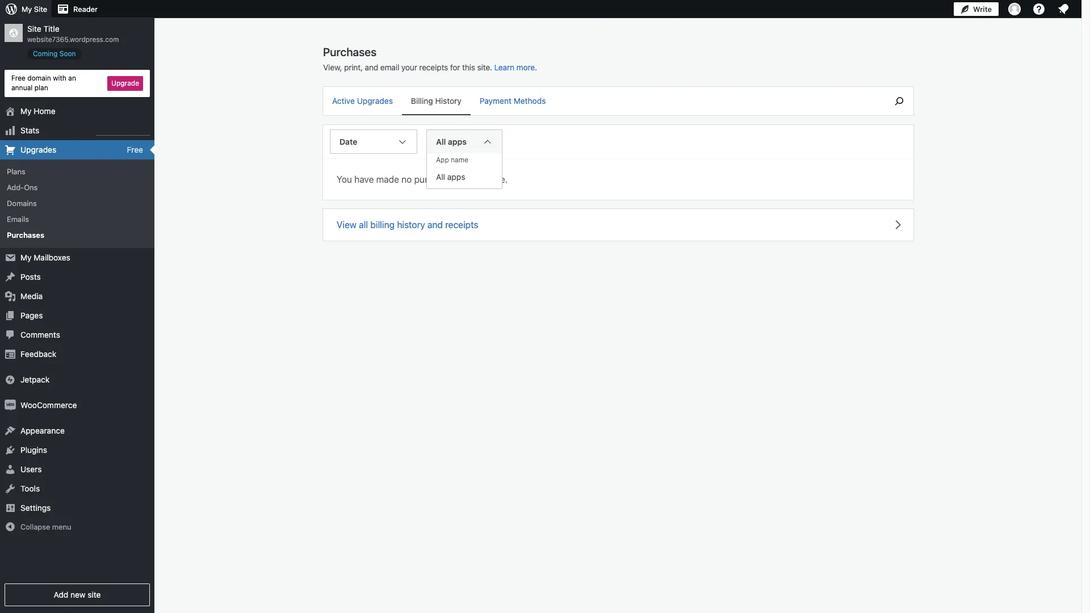 Task type: describe. For each thing, give the bounding box(es) containing it.
.
[[535, 62, 537, 72]]

view
[[337, 220, 357, 230]]

my for my home
[[20, 106, 32, 116]]

receipts inside view all billing history and receipts link
[[445, 220, 479, 230]]

purchases
[[414, 174, 457, 184]]

email
[[380, 62, 399, 72]]

add-
[[7, 183, 24, 192]]

purchases for purchases
[[7, 231, 44, 240]]

my mailboxes
[[20, 252, 70, 262]]

plans link
[[0, 163, 154, 179]]

history
[[397, 220, 425, 230]]

purchases view, print, and email your receipts for this site. learn more .
[[323, 45, 537, 72]]

learn more
[[494, 62, 535, 72]]

tools link
[[0, 479, 154, 498]]

domains link
[[0, 195, 154, 211]]

payment
[[480, 96, 512, 106]]

upgrade
[[111, 79, 139, 87]]

1 all apps from the top
[[436, 137, 467, 146]]

methods
[[514, 96, 546, 106]]

write link
[[954, 0, 999, 18]]

open search image
[[885, 94, 914, 108]]

ons
[[24, 183, 38, 192]]

stats
[[20, 125, 39, 135]]

users link
[[0, 460, 154, 479]]

made
[[376, 174, 399, 184]]

upgrade button
[[107, 76, 143, 91]]

my home link
[[0, 101, 154, 121]]

posts
[[20, 272, 41, 281]]

learn more link
[[494, 62, 535, 72]]

upgrades inside purchases main content
[[357, 96, 393, 106]]

free for free
[[127, 145, 143, 154]]

payment methods link
[[471, 87, 555, 114]]

all apps list box
[[427, 153, 503, 189]]

add-ons link
[[0, 179, 154, 195]]

app name
[[436, 156, 469, 164]]

manage your notifications image
[[1057, 2, 1071, 16]]

active upgrades
[[332, 96, 393, 106]]

pages
[[20, 310, 43, 320]]

plans
[[7, 167, 25, 176]]

active
[[332, 96, 355, 106]]

appearance link
[[0, 421, 154, 440]]

media
[[20, 291, 43, 301]]

domains
[[7, 199, 37, 208]]

no
[[402, 174, 412, 184]]

site. inside purchases view, print, and email your receipts for this site. learn more .
[[477, 62, 492, 72]]

billing history link
[[402, 87, 471, 114]]

an
[[68, 74, 76, 82]]

collapse menu link
[[0, 518, 154, 536]]

app
[[436, 156, 449, 164]]

highest hourly views 0 image
[[96, 128, 150, 135]]

all inside list box
[[436, 172, 445, 182]]

users
[[20, 464, 42, 474]]

you
[[337, 174, 352, 184]]

view all billing history and receipts link
[[323, 209, 914, 241]]

feedback link
[[0, 344, 154, 364]]

add
[[54, 590, 68, 600]]

0 vertical spatial site
[[34, 5, 47, 14]]

all apps inside list box
[[436, 172, 465, 182]]

all
[[359, 220, 368, 230]]

jetpack
[[20, 375, 50, 384]]

menu
[[52, 522, 71, 531]]

feedback
[[20, 349, 56, 359]]



Task type: vqa. For each thing, say whether or not it's contained in the screenshot.
Traffic
no



Task type: locate. For each thing, give the bounding box(es) containing it.
all apps
[[436, 137, 467, 146], [436, 172, 465, 182]]

my home
[[20, 106, 55, 116]]

my for my mailboxes
[[20, 252, 32, 262]]

my site
[[22, 5, 47, 14]]

0 horizontal spatial purchases
[[7, 231, 44, 240]]

my left home
[[20, 106, 32, 116]]

apps down name
[[447, 172, 465, 182]]

my inside my site link
[[22, 5, 32, 14]]

history
[[435, 96, 462, 106]]

reader link
[[52, 0, 102, 18]]

name
[[451, 156, 469, 164]]

title
[[43, 24, 59, 34]]

print,
[[344, 62, 363, 72]]

help image
[[1033, 2, 1046, 16]]

0 horizontal spatial upgrades
[[20, 145, 56, 154]]

my inside my home link
[[20, 106, 32, 116]]

free domain with an annual plan
[[11, 74, 76, 92]]

billing
[[411, 96, 433, 106]]

receipts down all apps link
[[445, 220, 479, 230]]

apps up name
[[448, 137, 467, 146]]

free down highest hourly views 0 image at the top of the page
[[127, 145, 143, 154]]

view all billing history and receipts
[[337, 220, 479, 230]]

0 vertical spatial this
[[462, 62, 475, 72]]

1 horizontal spatial purchases
[[323, 45, 377, 58]]

purchases link
[[0, 227, 154, 243]]

all apps down app name
[[436, 172, 465, 182]]

you have made no purchases for this site.
[[337, 174, 508, 184]]

site up title
[[34, 5, 47, 14]]

img image inside woocommerce link
[[5, 400, 16, 411]]

img image left jetpack
[[5, 374, 16, 385]]

payment methods
[[480, 96, 546, 106]]

free for free domain with an annual plan
[[11, 74, 26, 82]]

plugins
[[20, 445, 47, 455]]

0 vertical spatial for
[[450, 62, 460, 72]]

0 horizontal spatial free
[[11, 74, 26, 82]]

1 vertical spatial img image
[[5, 400, 16, 411]]

posts link
[[0, 267, 154, 287]]

free up the annual plan
[[11, 74, 26, 82]]

menu containing active upgrades
[[323, 87, 880, 115]]

1 horizontal spatial upgrades
[[357, 96, 393, 106]]

1 vertical spatial site.
[[491, 174, 508, 184]]

media link
[[0, 287, 154, 306]]

1 vertical spatial all
[[436, 172, 445, 182]]

all down app on the left
[[436, 172, 445, 182]]

1 vertical spatial this
[[473, 174, 488, 184]]

1 vertical spatial for
[[459, 174, 471, 184]]

this inside purchases view, print, and email your receipts for this site. learn more .
[[462, 62, 475, 72]]

my for my site
[[22, 5, 32, 14]]

free
[[11, 74, 26, 82], [127, 145, 143, 154]]

my up posts on the left top of page
[[20, 252, 32, 262]]

purchases
[[323, 45, 377, 58], [7, 231, 44, 240]]

view,
[[323, 62, 342, 72]]

add new site
[[54, 590, 101, 600]]

1 vertical spatial my
[[20, 106, 32, 116]]

2 all from the top
[[436, 172, 445, 182]]

site.
[[477, 62, 492, 72], [491, 174, 508, 184]]

purchases up print,
[[323, 45, 377, 58]]

0 vertical spatial purchases
[[323, 45, 377, 58]]

1 vertical spatial site
[[27, 24, 41, 34]]

my left reader link
[[22, 5, 32, 14]]

none search field inside purchases main content
[[885, 87, 914, 115]]

0 vertical spatial all
[[436, 137, 446, 146]]

settings
[[20, 503, 51, 513]]

pages link
[[0, 306, 154, 325]]

2 all apps from the top
[[436, 172, 465, 182]]

woocommerce
[[20, 400, 77, 410]]

billing history
[[411, 96, 462, 106]]

all up app on the left
[[436, 137, 446, 146]]

1 vertical spatial all apps
[[436, 172, 465, 182]]

0 vertical spatial all apps
[[436, 137, 467, 146]]

1 all from the top
[[436, 137, 446, 146]]

1 vertical spatial purchases
[[7, 231, 44, 240]]

and inside purchases view, print, and email your receipts for this site. learn more .
[[365, 62, 378, 72]]

1 vertical spatial upgrades
[[20, 145, 56, 154]]

receipts right the 'your'
[[419, 62, 448, 72]]

mailboxes
[[34, 252, 70, 262]]

receipts inside purchases view, print, and email your receipts for this site. learn more .
[[419, 62, 448, 72]]

billing
[[371, 220, 395, 230]]

your
[[401, 62, 417, 72]]

active upgrades link
[[323, 87, 402, 114]]

0 vertical spatial free
[[11, 74, 26, 82]]

0 vertical spatial upgrades
[[357, 96, 393, 106]]

for inside purchases view, print, and email your receipts for this site. learn more .
[[450, 62, 460, 72]]

0 vertical spatial and
[[365, 62, 378, 72]]

stats link
[[0, 121, 154, 140]]

purchases main content
[[323, 45, 914, 370]]

annual plan
[[11, 83, 48, 92]]

tools
[[20, 484, 40, 493]]

1 horizontal spatial free
[[127, 145, 143, 154]]

free inside free domain with an annual plan
[[11, 74, 26, 82]]

home
[[34, 106, 55, 116]]

menu inside purchases main content
[[323, 87, 880, 115]]

new
[[70, 590, 86, 600]]

0 vertical spatial my
[[22, 5, 32, 14]]

my
[[22, 5, 32, 14], [20, 106, 32, 116], [20, 252, 32, 262]]

purchases inside purchases view, print, and email your receipts for this site. learn more .
[[323, 45, 377, 58]]

1 img image from the top
[[5, 374, 16, 385]]

None search field
[[885, 87, 914, 115]]

soon
[[60, 49, 76, 58]]

date button
[[330, 129, 418, 370]]

domain
[[27, 74, 51, 82]]

collapse
[[20, 522, 50, 531]]

comments link
[[0, 325, 154, 344]]

reader
[[73, 5, 98, 14]]

1 vertical spatial receipts
[[445, 220, 479, 230]]

0 vertical spatial site.
[[477, 62, 492, 72]]

img image
[[5, 374, 16, 385], [5, 400, 16, 411]]

jetpack link
[[0, 370, 154, 389]]

date
[[340, 137, 358, 146]]

purchases for purchases view, print, and email your receipts for this site. learn more .
[[323, 45, 377, 58]]

site inside site title website7365.wordpress.com coming soon
[[27, 24, 41, 34]]

have
[[355, 174, 374, 184]]

img image for woocommerce
[[5, 400, 16, 411]]

purchases down the emails
[[7, 231, 44, 240]]

this
[[462, 62, 475, 72], [473, 174, 488, 184]]

site left title
[[27, 24, 41, 34]]

menu
[[323, 87, 880, 115]]

comments
[[20, 330, 60, 339]]

0 vertical spatial receipts
[[419, 62, 448, 72]]

coming
[[33, 49, 58, 58]]

and right print,
[[365, 62, 378, 72]]

all apps link
[[427, 166, 502, 189]]

my site link
[[0, 0, 52, 18]]

img image for jetpack
[[5, 374, 16, 385]]

all apps up app name
[[436, 137, 467, 146]]

add new site link
[[5, 584, 150, 607]]

emails link
[[0, 211, 154, 227]]

upgrades down stats
[[20, 145, 56, 154]]

0 horizontal spatial and
[[365, 62, 378, 72]]

1 vertical spatial apps
[[447, 172, 465, 182]]

1 horizontal spatial and
[[428, 220, 443, 230]]

emails
[[7, 215, 29, 224]]

website7365.wordpress.com
[[27, 35, 119, 44]]

upgrades right active
[[357, 96, 393, 106]]

with
[[53, 74, 66, 82]]

2 img image from the top
[[5, 400, 16, 411]]

2 vertical spatial my
[[20, 252, 32, 262]]

and right history
[[428, 220, 443, 230]]

for up history
[[450, 62, 460, 72]]

my mailboxes link
[[0, 248, 154, 267]]

site title website7365.wordpress.com coming soon
[[27, 24, 119, 58]]

apps inside list box
[[447, 172, 465, 182]]

my profile image
[[1009, 3, 1021, 15]]

for down name
[[459, 174, 471, 184]]

img image left woocommerce
[[5, 400, 16, 411]]

img image inside jetpack link
[[5, 374, 16, 385]]

1 vertical spatial free
[[127, 145, 143, 154]]

0 vertical spatial img image
[[5, 374, 16, 385]]

appearance
[[20, 426, 65, 435]]

site
[[88, 590, 101, 600]]

woocommerce link
[[0, 396, 154, 415]]

add-ons
[[7, 183, 38, 192]]

collapse menu
[[20, 522, 71, 531]]

write
[[973, 5, 992, 14]]

1 vertical spatial and
[[428, 220, 443, 230]]

0 vertical spatial apps
[[448, 137, 467, 146]]

settings link
[[0, 498, 154, 518]]

plugins link
[[0, 440, 154, 460]]



